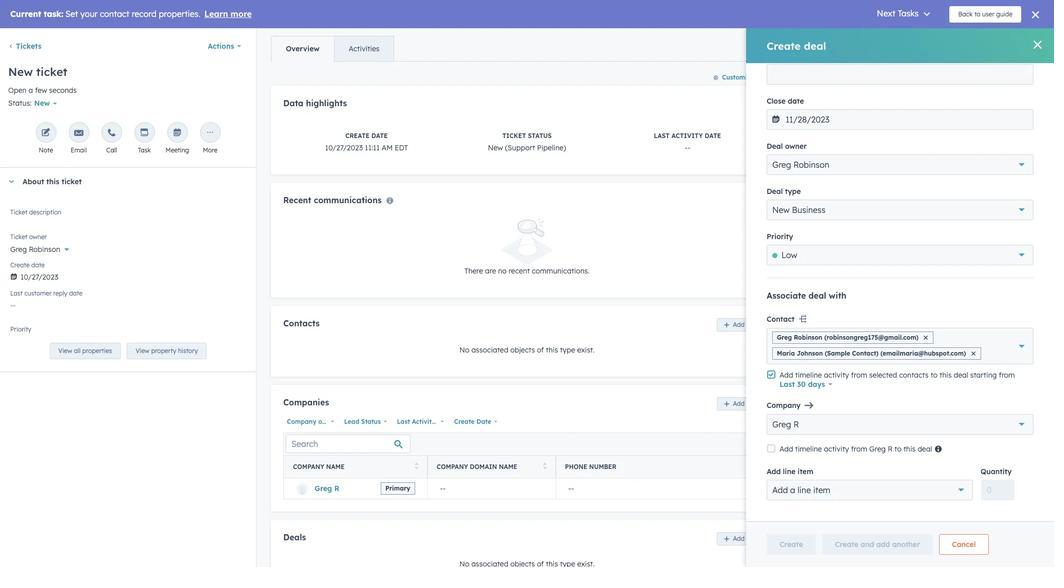 Task type: describe. For each thing, give the bounding box(es) containing it.
these
[[970, 406, 990, 415]]

last activity date --
[[654, 132, 722, 153]]

associated down phone:
[[828, 178, 867, 187]]

email
[[71, 147, 87, 154]]

(0) for conversations (0)
[[875, 329, 885, 338]]

contacts (0) button
[[799, 28, 1020, 55]]

create for create date
[[10, 262, 30, 269]]

manage link
[[1015, 383, 1044, 395]]

lead status
[[344, 418, 381, 425]]

more image
[[206, 129, 215, 138]]

0 vertical spatial ticket
[[36, 65, 67, 79]]

last inside 'popup button'
[[397, 418, 410, 425]]

build
[[809, 406, 826, 415]]

company name
[[293, 463, 345, 471]]

a for library
[[828, 406, 832, 415]]

contacts for contacts
[[283, 318, 320, 328]]

recent
[[283, 195, 311, 206]]

2 + from the top
[[1024, 211, 1028, 220]]

conversations (0)
[[821, 329, 885, 338]]

Search search field
[[286, 435, 411, 453]]

press to sort. element for company name
[[415, 463, 419, 471]]

an
[[33, 330, 41, 339]]

press to sort. image for company domain name
[[543, 463, 547, 470]]

0 horizontal spatial your
[[893, 288, 908, 297]]

1 + add from the top
[[1024, 37, 1044, 46]]

greg r domain: -- phone: --
[[815, 130, 851, 164]]

playbooks button
[[799, 375, 1011, 403]]

status
[[361, 418, 381, 425]]

with for see the conversations associated with this record.
[[924, 351, 938, 360]]

select an option
[[10, 330, 65, 339]]

domain
[[470, 463, 497, 471]]

greg for greg r
[[315, 484, 332, 493]]

company owner
[[287, 418, 337, 425]]

recent communications
[[283, 195, 382, 206]]

all
[[74, 347, 81, 355]]

positioning
[[856, 419, 894, 428]]

the for files
[[823, 288, 834, 297]]

see for see the conversations associated with this record.
[[809, 351, 821, 360]]

new ticket
[[8, 65, 67, 79]]

add button for deals
[[718, 532, 752, 546]]

1 to from the left
[[884, 288, 891, 297]]

r for greg r
[[335, 484, 340, 493]]

number
[[590, 463, 617, 471]]

2 -- from the left
[[569, 484, 574, 493]]

select
[[10, 330, 31, 339]]

add button for companies
[[718, 398, 752, 411]]

press to sort. image for company name
[[415, 463, 419, 470]]

call
[[809, 419, 820, 428]]

date right reply
[[69, 290, 83, 298]]

1 horizontal spatial greg r link
[[815, 130, 840, 140]]

conversations (0) button
[[799, 320, 1044, 348]]

ticket for ticket status new (support pipeline)
[[503, 132, 526, 140]]

actions button
[[201, 36, 248, 56]]

deals (0)
[[821, 211, 853, 220]]

name
[[499, 463, 518, 471]]

navigation containing overview
[[271, 36, 395, 62]]

company for company owner
[[287, 418, 317, 425]]

deals (0) button
[[799, 202, 1020, 230]]

new inside ticket status new (support pipeline)
[[488, 143, 503, 153]]

date inside create date 10/27/2023 11:11 am edt
[[372, 132, 388, 140]]

data
[[283, 98, 304, 108]]

playbooks
[[821, 384, 858, 393]]

0 vertical spatial or
[[943, 288, 950, 297]]

view property history link
[[127, 343, 207, 360]]

1 -- from the left
[[440, 484, 446, 493]]

activities
[[911, 288, 941, 297]]

add playbooks button
[[892, 438, 962, 454]]

are
[[485, 266, 496, 275]]

manage
[[1015, 384, 1044, 393]]

exist.
[[578, 346, 595, 355]]

edt
[[395, 143, 408, 153]]

no
[[460, 346, 470, 355]]

option
[[43, 330, 65, 339]]

add button for contacts
[[718, 318, 752, 332]]

add inside add playbooks button
[[900, 442, 912, 449]]

about this ticket button
[[0, 168, 246, 196]]

no
[[498, 266, 507, 275]]

this inside about this ticket dropdown button
[[46, 177, 59, 187]]

customize tabs
[[722, 73, 770, 81]]

associated down deals (0) dropdown button
[[918, 233, 955, 242]]

see for see the files attached to your activities or uploaded to this record.
[[809, 288, 821, 297]]

last for date
[[10, 290, 23, 298]]

your inside build a library of sales resources for your team. these could include call scripts or positioning guides.
[[932, 406, 947, 415]]

associated down conversations (0) dropdown button
[[885, 351, 922, 360]]

(0) for contacts (0)
[[855, 37, 865, 46]]

ticket description
[[10, 209, 62, 216]]

email image
[[74, 129, 83, 138]]

2 horizontal spatial with
[[957, 233, 971, 242]]

reply
[[53, 290, 67, 298]]

date inside 'popup button'
[[438, 418, 452, 425]]

the for conversations
[[823, 351, 834, 360]]

priority
[[10, 326, 31, 333]]

view associated companies
[[809, 178, 908, 187]]

select an option button
[[10, 324, 246, 341]]

overview button
[[272, 36, 334, 61]]

company for company name
[[293, 463, 325, 471]]

company owner button
[[283, 415, 337, 429]]

name
[[326, 463, 345, 471]]

1 + add button from the top
[[1024, 35, 1044, 48]]

(support
[[505, 143, 535, 153]]

include
[[1012, 406, 1036, 415]]

new button
[[32, 97, 64, 110]]

add inside add popup button
[[1023, 266, 1037, 275]]

lead
[[344, 418, 360, 425]]

new for new ticket
[[8, 65, 33, 79]]

greg for greg robinson
[[10, 245, 27, 254]]

attached
[[852, 288, 882, 297]]

company domain name
[[437, 463, 518, 471]]

history
[[178, 347, 198, 355]]

date inside last activity date --
[[705, 132, 722, 140]]

activity
[[412, 418, 436, 425]]

type
[[560, 346, 576, 355]]

view for view associated companies
[[809, 178, 826, 187]]

pipeline)
[[537, 143, 566, 153]]

guides.
[[896, 419, 920, 428]]

objects
[[511, 346, 535, 355]]

conversations
[[821, 329, 872, 338]]

Last customer reply date text field
[[10, 296, 246, 312]]

property
[[151, 347, 176, 355]]

sales
[[867, 406, 884, 415]]

ticket for ticket owner
[[10, 233, 27, 241]]

deals for deals
[[283, 532, 306, 543]]

revenue
[[842, 233, 868, 242]]

view for view all properties
[[58, 347, 72, 355]]

of for this
[[537, 346, 544, 355]]

actions
[[208, 42, 234, 51]]

caret image for conversations (0)
[[807, 332, 813, 335]]

about this ticket
[[23, 177, 82, 187]]

with for see the people associated with this record.
[[900, 59, 914, 68]]

contacts (0)
[[821, 37, 865, 46]]

call
[[106, 147, 117, 154]]

open
[[8, 86, 27, 95]]

for
[[920, 406, 930, 415]]

scripts
[[822, 419, 845, 428]]

phone
[[565, 463, 588, 471]]

opportunities
[[870, 233, 916, 242]]



Task type: vqa. For each thing, say whether or not it's contained in the screenshot.
middle New
yes



Task type: locate. For each thing, give the bounding box(es) containing it.
1 press to sort. element from the left
[[415, 463, 419, 471]]

phone number
[[565, 463, 617, 471]]

greg robinson
[[10, 245, 60, 254]]

see left people at the right of the page
[[809, 59, 821, 68]]

primary
[[813, 115, 838, 122], [386, 485, 411, 492]]

1 horizontal spatial create
[[346, 132, 370, 140]]

contacts inside dropdown button
[[821, 37, 853, 46]]

1 vertical spatial last
[[10, 290, 23, 298]]

1 vertical spatial + add
[[1024, 211, 1044, 220]]

add button
[[718, 318, 752, 332], [718, 398, 752, 411], [718, 532, 752, 546]]

ticket up greg robinson
[[10, 233, 27, 241]]

2 vertical spatial ticket
[[10, 233, 27, 241]]

1 vertical spatial + add button
[[1024, 210, 1044, 222]]

0 vertical spatial primary
[[813, 115, 838, 122]]

view
[[809, 178, 826, 187], [58, 347, 72, 355], [136, 347, 150, 355]]

0 vertical spatial see
[[809, 59, 821, 68]]

2 vertical spatial with
[[924, 351, 938, 360]]

1 horizontal spatial or
[[943, 288, 950, 297]]

1 vertical spatial primary
[[386, 485, 411, 492]]

caret image inside about this ticket dropdown button
[[8, 181, 14, 183]]

a inside build a library of sales resources for your team. these could include call scripts or positioning guides.
[[828, 406, 832, 415]]

2 to from the left
[[986, 288, 993, 297]]

view left all
[[58, 347, 72, 355]]

caret image inside contacts (0) dropdown button
[[807, 40, 813, 43]]

view property history
[[136, 347, 198, 355]]

0 horizontal spatial deals
[[283, 532, 306, 543]]

1 horizontal spatial of
[[858, 406, 865, 415]]

0 vertical spatial with
[[900, 59, 914, 68]]

to right attached
[[884, 288, 891, 297]]

companies
[[869, 178, 908, 187]]

status
[[528, 132, 552, 140]]

0 vertical spatial new
[[8, 65, 33, 79]]

2 vertical spatial see
[[809, 351, 821, 360]]

press to sort. element
[[415, 463, 419, 471], [543, 463, 547, 471]]

deals inside dropdown button
[[821, 211, 841, 220]]

r inside greg r domain: -- phone: --
[[835, 130, 840, 140]]

people
[[836, 59, 859, 68]]

add playbooks
[[900, 442, 944, 449]]

create inside popup button
[[454, 418, 475, 425]]

a
[[29, 86, 33, 95], [828, 406, 832, 415]]

ticket inside dropdown button
[[62, 177, 82, 187]]

caret image inside playbooks dropdown button
[[807, 387, 813, 390]]

1 vertical spatial caret image
[[807, 387, 813, 390]]

2 press to sort. element from the left
[[543, 463, 547, 471]]

of for sales
[[858, 406, 865, 415]]

owner
[[29, 233, 47, 241], [318, 418, 337, 425]]

0 vertical spatial your
[[893, 288, 908, 297]]

0 vertical spatial deals
[[821, 211, 841, 220]]

view all properties link
[[50, 343, 121, 360]]

task image
[[140, 129, 149, 138]]

see the people associated with this record.
[[809, 59, 954, 68]]

company inside company owner popup button
[[287, 418, 317, 425]]

view for view property history
[[136, 347, 150, 355]]

customize tabs link
[[709, 69, 784, 86]]

date
[[372, 132, 388, 140], [705, 132, 722, 140], [31, 262, 45, 269], [69, 290, 83, 298]]

1 horizontal spatial last
[[397, 418, 410, 425]]

2 vertical spatial last
[[397, 418, 410, 425]]

associated right no
[[472, 346, 509, 355]]

2 horizontal spatial create
[[454, 418, 475, 425]]

0 vertical spatial +
[[1024, 37, 1028, 46]]

last for -
[[654, 132, 670, 140]]

0 horizontal spatial contacts
[[283, 318, 320, 328]]

r
[[835, 130, 840, 140], [335, 484, 340, 493]]

2 add button from the top
[[718, 398, 752, 411]]

caret image up build
[[807, 387, 813, 390]]

library
[[834, 406, 856, 415]]

1 vertical spatial r
[[335, 484, 340, 493]]

caret image for playbooks
[[807, 387, 813, 390]]

companies
[[283, 397, 329, 408]]

company left the name
[[293, 463, 325, 471]]

the down 'conversations' on the right bottom
[[823, 351, 834, 360]]

new for new
[[34, 99, 50, 108]]

1 vertical spatial create
[[10, 262, 30, 269]]

r for greg r domain: -- phone: --
[[835, 130, 840, 140]]

1 vertical spatial greg
[[10, 245, 27, 254]]

create up 10/27/2023
[[346, 132, 370, 140]]

caret image inside attachments dropdown button
[[807, 269, 813, 272]]

2 vertical spatial (0)
[[875, 329, 885, 338]]

ticket owner
[[10, 233, 47, 241]]

last inside last activity date --
[[654, 132, 670, 140]]

view down phone:
[[809, 178, 826, 187]]

create for create date 10/27/2023 11:11 am edt
[[346, 132, 370, 140]]

company down companies
[[287, 418, 317, 425]]

press to sort. element down last activity date 'popup button'
[[415, 463, 419, 471]]

create inside create date 10/27/2023 11:11 am edt
[[346, 132, 370, 140]]

0 horizontal spatial or
[[847, 419, 854, 428]]

1 vertical spatial of
[[858, 406, 865, 415]]

create
[[346, 132, 370, 140], [10, 262, 30, 269], [454, 418, 475, 425]]

caret image inside deals (0) dropdown button
[[807, 214, 813, 217]]

associated
[[861, 59, 898, 68], [828, 178, 867, 187], [918, 233, 955, 242], [472, 346, 509, 355], [885, 351, 922, 360]]

(0)
[[855, 37, 865, 46], [843, 211, 853, 220], [875, 329, 885, 338]]

new down open a few seconds
[[34, 99, 50, 108]]

build a library of sales resources for your team. these could include call scripts or positioning guides.
[[809, 406, 1036, 428]]

+ add
[[1024, 37, 1044, 46], [1024, 211, 1044, 220]]

(0) up people at the right of the page
[[855, 37, 865, 46]]

press to sort. image
[[415, 463, 419, 470], [543, 463, 547, 470]]

0 horizontal spatial new
[[8, 65, 33, 79]]

ticket for ticket description
[[10, 209, 27, 216]]

the left people at the right of the page
[[823, 59, 834, 68]]

navigation
[[271, 36, 395, 62]]

last customer reply date
[[10, 290, 83, 298]]

press to sort. image down last activity date 'popup button'
[[415, 463, 419, 470]]

ticket up open a few seconds
[[36, 65, 67, 79]]

view left property
[[136, 347, 150, 355]]

create for create date
[[454, 418, 475, 425]]

meeting
[[166, 147, 189, 154]]

(0) for deals (0)
[[843, 211, 853, 220]]

company for company domain name
[[437, 463, 468, 471]]

0 horizontal spatial date
[[438, 418, 452, 425]]

or inside build a library of sales resources for your team. these could include call scripts or positioning guides.
[[847, 419, 854, 428]]

2 vertical spatial add button
[[718, 532, 752, 546]]

last activity date
[[397, 418, 452, 425]]

call image
[[107, 129, 116, 138]]

1 vertical spatial owner
[[318, 418, 337, 425]]

0 horizontal spatial a
[[29, 86, 33, 95]]

1 vertical spatial deals
[[283, 532, 306, 543]]

caret image for about
[[8, 181, 14, 183]]

your right for
[[932, 406, 947, 415]]

caret image left 'conversations' on the right bottom
[[807, 332, 813, 335]]

track the revenue opportunities associated with this record.
[[809, 233, 1010, 242]]

1 horizontal spatial r
[[835, 130, 840, 140]]

caret image up track
[[807, 214, 813, 217]]

1 horizontal spatial new
[[34, 99, 50, 108]]

0 horizontal spatial press to sort. image
[[415, 463, 419, 470]]

0 vertical spatial of
[[537, 346, 544, 355]]

ticket inside ticket status new (support pipeline)
[[503, 132, 526, 140]]

2 vertical spatial greg
[[315, 484, 332, 493]]

2 + add button from the top
[[1024, 210, 1044, 222]]

0 vertical spatial contacts
[[821, 37, 853, 46]]

1 horizontal spatial owner
[[318, 418, 337, 425]]

0 vertical spatial (0)
[[855, 37, 865, 46]]

the right track
[[829, 233, 840, 242]]

caret image for deals
[[807, 214, 813, 217]]

track
[[809, 233, 827, 242]]

greg r
[[315, 484, 340, 493]]

1 horizontal spatial a
[[828, 406, 832, 415]]

see down 'conversations' on the right bottom
[[809, 351, 821, 360]]

ticket down email
[[62, 177, 82, 187]]

-- down phone
[[569, 484, 574, 493]]

r down the name
[[335, 484, 340, 493]]

add
[[1030, 37, 1044, 46], [1030, 211, 1044, 220], [1023, 266, 1037, 275], [733, 321, 745, 329], [733, 400, 745, 408], [900, 442, 912, 449], [733, 535, 745, 543]]

the
[[823, 59, 834, 68], [829, 233, 840, 242], [823, 288, 834, 297], [823, 351, 834, 360]]

see the conversations associated with this record.
[[809, 351, 978, 360]]

create date
[[10, 262, 45, 269]]

+ add button
[[1024, 35, 1044, 48], [1024, 210, 1044, 222]]

0 horizontal spatial with
[[900, 59, 914, 68]]

caret image
[[807, 40, 813, 43], [8, 181, 14, 183], [807, 214, 813, 217], [807, 269, 813, 272]]

1 vertical spatial greg r link
[[315, 484, 340, 493]]

of right objects
[[537, 346, 544, 355]]

new
[[8, 65, 33, 79], [34, 99, 50, 108], [488, 143, 503, 153]]

1 horizontal spatial primary
[[813, 115, 838, 122]]

Search HubSpot search field
[[910, 5, 1036, 23]]

0 vertical spatial caret image
[[807, 332, 813, 335]]

data highlights
[[283, 98, 347, 108]]

2 date from the left
[[477, 418, 492, 425]]

caret image inside conversations (0) dropdown button
[[807, 332, 813, 335]]

0 vertical spatial create
[[346, 132, 370, 140]]

tickets
[[16, 42, 41, 51]]

create down greg robinson
[[10, 262, 30, 269]]

search image
[[1033, 10, 1040, 17]]

attachments button
[[799, 257, 1012, 284]]

1 vertical spatial your
[[932, 406, 947, 415]]

create right last activity date
[[454, 418, 475, 425]]

caret image left contacts (0)
[[807, 40, 813, 43]]

or down library
[[847, 419, 854, 428]]

uploaded
[[952, 288, 984, 297]]

1 see from the top
[[809, 59, 821, 68]]

ticket up (support
[[503, 132, 526, 140]]

communications
[[314, 195, 382, 206]]

date up 11:11 at top left
[[372, 132, 388, 140]]

or
[[943, 288, 950, 297], [847, 419, 854, 428]]

0 horizontal spatial owner
[[29, 233, 47, 241]]

new up open
[[8, 65, 33, 79]]

1 horizontal spatial press to sort. element
[[543, 463, 547, 471]]

greg r link up domain:
[[815, 130, 840, 140]]

2 vertical spatial new
[[488, 143, 503, 153]]

1 horizontal spatial contacts
[[821, 37, 853, 46]]

company left domain
[[437, 463, 468, 471]]

associated right people at the right of the page
[[861, 59, 898, 68]]

date down greg robinson
[[31, 262, 45, 269]]

the left files
[[823, 288, 834, 297]]

owner left lead on the bottom of page
[[318, 418, 337, 425]]

greg inside greg r domain: -- phone: --
[[815, 130, 833, 140]]

1 vertical spatial add button
[[718, 398, 752, 411]]

greg up domain:
[[815, 130, 833, 140]]

greg robinson button
[[10, 239, 246, 256]]

a left few
[[29, 86, 33, 95]]

see
[[809, 59, 821, 68], [809, 288, 821, 297], [809, 351, 821, 360]]

0 horizontal spatial of
[[537, 346, 544, 355]]

1 press to sort. image from the left
[[415, 463, 419, 470]]

1 vertical spatial contacts
[[283, 318, 320, 328]]

0 horizontal spatial create
[[10, 262, 30, 269]]

press to sort. element left phone
[[543, 463, 547, 471]]

deals for deals (0)
[[821, 211, 841, 220]]

search button
[[1028, 5, 1046, 23]]

-- down company domain name
[[440, 484, 446, 493]]

playbooks
[[914, 442, 944, 449]]

task
[[138, 147, 151, 154]]

to
[[884, 288, 891, 297], [986, 288, 993, 297]]

0 vertical spatial ticket
[[503, 132, 526, 140]]

lead status button
[[341, 415, 390, 429]]

0 horizontal spatial primary
[[386, 485, 411, 492]]

the for revenue
[[829, 233, 840, 242]]

caret image left 'about'
[[8, 181, 14, 183]]

status:
[[8, 99, 32, 108]]

1 vertical spatial or
[[847, 419, 854, 428]]

2 horizontal spatial view
[[809, 178, 826, 187]]

am
[[382, 143, 393, 153]]

1 horizontal spatial with
[[924, 351, 938, 360]]

1 horizontal spatial to
[[986, 288, 993, 297]]

new inside popup button
[[34, 99, 50, 108]]

overview
[[286, 44, 320, 53]]

1 horizontal spatial (0)
[[855, 37, 865, 46]]

activity
[[672, 132, 703, 140]]

1 date from the left
[[438, 418, 452, 425]]

owner inside popup button
[[318, 418, 337, 425]]

2 vertical spatial create
[[454, 418, 475, 425]]

0 vertical spatial greg
[[815, 130, 833, 140]]

note
[[39, 147, 53, 154]]

1 + from the top
[[1024, 37, 1028, 46]]

0 vertical spatial a
[[29, 86, 33, 95]]

of left sales
[[858, 406, 865, 415]]

0 horizontal spatial r
[[335, 484, 340, 493]]

1 horizontal spatial view
[[136, 347, 150, 355]]

contacts for contacts (0)
[[821, 37, 853, 46]]

date inside popup button
[[477, 418, 492, 425]]

greg down company name
[[315, 484, 332, 493]]

1 add button from the top
[[718, 318, 752, 332]]

see for see the people associated with this record.
[[809, 59, 821, 68]]

press to sort. element for company domain name
[[543, 463, 547, 471]]

domain:
[[815, 143, 844, 152]]

owner up greg robinson
[[29, 233, 47, 241]]

0 horizontal spatial --
[[440, 484, 446, 493]]

0 vertical spatial last
[[654, 132, 670, 140]]

1 caret image from the top
[[807, 332, 813, 335]]

1 horizontal spatial date
[[477, 418, 492, 425]]

1 horizontal spatial greg
[[315, 484, 332, 493]]

3 add button from the top
[[718, 532, 752, 546]]

new left (support
[[488, 143, 503, 153]]

see the files attached to your activities or uploaded to this record.
[[809, 288, 1033, 297]]

to right 'uploaded'
[[986, 288, 993, 297]]

see left files
[[809, 288, 821, 297]]

date
[[438, 418, 452, 425], [477, 418, 492, 425]]

(0) up revenue
[[843, 211, 853, 220]]

communications.
[[532, 266, 590, 275]]

a right build
[[828, 406, 832, 415]]

0 horizontal spatial view
[[58, 347, 72, 355]]

attachments
[[821, 266, 867, 275]]

ticket left description
[[10, 209, 27, 216]]

open a few seconds
[[8, 86, 77, 95]]

robinson
[[29, 245, 60, 254]]

date right activity
[[438, 418, 452, 425]]

+
[[1024, 37, 1028, 46], [1024, 211, 1028, 220]]

note image
[[41, 129, 51, 138]]

or right activities
[[943, 288, 950, 297]]

the for people
[[823, 59, 834, 68]]

0 vertical spatial r
[[835, 130, 840, 140]]

ticket status new (support pipeline)
[[488, 132, 566, 153]]

2 + add from the top
[[1024, 211, 1044, 220]]

of inside build a library of sales resources for your team. these could include call scripts or positioning guides.
[[858, 406, 865, 415]]

meeting image
[[173, 129, 182, 138]]

Ticket description text field
[[10, 207, 246, 228]]

1 horizontal spatial --
[[569, 484, 574, 493]]

greg r link down company name
[[315, 484, 340, 493]]

greg down ticket owner
[[10, 245, 27, 254]]

customer
[[24, 290, 52, 298]]

1 vertical spatial (0)
[[843, 211, 853, 220]]

press to sort. image left phone
[[543, 463, 547, 470]]

2 press to sort. image from the left
[[543, 463, 547, 470]]

0 horizontal spatial to
[[884, 288, 891, 297]]

date right activity
[[705, 132, 722, 140]]

1 horizontal spatial deals
[[821, 211, 841, 220]]

greg inside popup button
[[10, 245, 27, 254]]

caret image
[[807, 332, 813, 335], [807, 387, 813, 390]]

conversations
[[836, 351, 883, 360]]

0 horizontal spatial greg r link
[[315, 484, 340, 493]]

a for few
[[29, 86, 33, 95]]

3 see from the top
[[809, 351, 821, 360]]

caret image for contacts
[[807, 40, 813, 43]]

(0) up see the conversations associated with this record.
[[875, 329, 885, 338]]

2 horizontal spatial new
[[488, 143, 503, 153]]

there are no recent communications.
[[465, 266, 590, 275]]

Create date text field
[[10, 268, 246, 284]]

greg r link
[[815, 130, 840, 140], [315, 484, 340, 493]]

your down attachments dropdown button at the right of the page
[[893, 288, 908, 297]]

1 vertical spatial ticket
[[62, 177, 82, 187]]

no associated objects of this type exist.
[[460, 346, 595, 355]]

greg for greg r domain: -- phone: --
[[815, 130, 833, 140]]

of
[[537, 346, 544, 355], [858, 406, 865, 415]]

owner for company owner
[[318, 418, 337, 425]]

1 vertical spatial see
[[809, 288, 821, 297]]

2 caret image from the top
[[807, 387, 813, 390]]

2 horizontal spatial (0)
[[875, 329, 885, 338]]

0 horizontal spatial last
[[10, 290, 23, 298]]

owner for ticket owner
[[29, 233, 47, 241]]

1 vertical spatial new
[[34, 99, 50, 108]]

r up domain:
[[835, 130, 840, 140]]

-
[[846, 143, 849, 152], [849, 143, 851, 152], [685, 143, 688, 153], [688, 143, 691, 153], [840, 155, 843, 164], [843, 155, 846, 164], [440, 484, 443, 493], [443, 484, 446, 493], [569, 484, 572, 493], [572, 484, 574, 493]]

1 horizontal spatial press to sort. image
[[543, 463, 547, 470]]

1 vertical spatial +
[[1024, 211, 1028, 220]]

2 see from the top
[[809, 288, 821, 297]]

date up domain
[[477, 418, 492, 425]]

0 vertical spatial add button
[[718, 318, 752, 332]]

0 horizontal spatial greg
[[10, 245, 27, 254]]

resources
[[886, 406, 918, 415]]

0 vertical spatial owner
[[29, 233, 47, 241]]

caret image down track
[[807, 269, 813, 272]]

view all properties
[[58, 347, 112, 355]]

1 vertical spatial with
[[957, 233, 971, 242]]

1 vertical spatial ticket
[[10, 209, 27, 216]]

0 vertical spatial + add button
[[1024, 35, 1044, 48]]

more
[[203, 147, 218, 154]]

recent
[[509, 266, 530, 275]]



